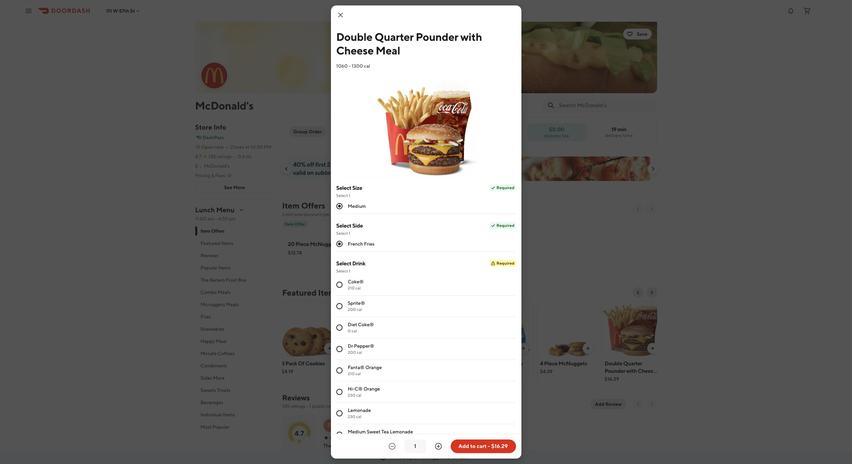 Task type: locate. For each thing, give the bounding box(es) containing it.
select left drink
[[336, 260, 351, 267]]

st
[[130, 8, 135, 13]]

200 inside sprite® 200 cal
[[348, 307, 356, 312]]

on right valid
[[307, 169, 314, 176]]

hamburger inside hamburger - happy meal $6.29
[[476, 360, 503, 367]]

side
[[352, 223, 363, 229]]

Medium radio
[[336, 203, 342, 209]]

offers down '11:00 am - 4:59 pm'
[[211, 228, 225, 234]]

1 horizontal spatial lemonade
[[390, 429, 413, 435]]

meal
[[376, 44, 400, 57], [216, 339, 227, 344], [476, 368, 487, 374], [346, 375, 358, 382], [605, 375, 617, 382]]

1 vertical spatial item
[[285, 222, 294, 227]]

cal up sprite®
[[355, 285, 361, 291]]

0 horizontal spatial more
[[213, 375, 225, 381]]

hamburger image
[[408, 301, 468, 358]]

mccafe coffees button
[[195, 347, 274, 360]]

1 vertical spatial 210
[[348, 371, 355, 376]]

3 pack of cookies image
[[279, 301, 339, 358]]

1 vertical spatial piece
[[544, 360, 558, 367]]

0 vertical spatial orange
[[365, 365, 382, 370]]

$16.29 inside button
[[491, 443, 508, 449]]

coke® down the select drink select 1
[[348, 279, 364, 284]]

1 for drink
[[349, 268, 350, 274]]

- inside hamburger - happy meal $6.29
[[504, 360, 506, 367]]

meals inside button
[[218, 290, 231, 295]]

2 delivery from the left
[[544, 133, 561, 138]]

offers up discount
[[301, 201, 325, 210]]

more inside "button"
[[233, 185, 245, 190]]

see down fees
[[224, 185, 232, 190]]

required for select drink
[[497, 261, 515, 266]]

• left public
[[306, 404, 308, 409]]

1 horizontal spatial order
[[389, 435, 400, 440]]

sweets treats button
[[195, 384, 274, 396]]

order up the decrease quantity by 1 'icon'
[[389, 435, 400, 440]]

order inside button
[[309, 129, 322, 134]]

piece right 20
[[296, 241, 309, 247]]

medium inside select drink group
[[348, 429, 366, 435]]

0 vertical spatial meals
[[218, 290, 231, 295]]

item for item offer
[[285, 222, 294, 227]]

required for select size
[[497, 185, 515, 190]]

featured items inside button
[[201, 241, 233, 246]]

add left review
[[595, 401, 605, 407]]

0 vertical spatial fries
[[364, 241, 375, 247]]

1 select from the top
[[336, 185, 351, 191]]

items inside 'button'
[[223, 412, 235, 417]]

item up limit
[[282, 201, 300, 210]]

hamburger inside button
[[411, 360, 438, 367]]

cal up d
[[356, 414, 362, 419]]

135 down reviews link
[[282, 404, 290, 409]]

210 down fanta®
[[348, 371, 355, 376]]

1 inside select size select 1
[[349, 193, 350, 198]]

offer
[[295, 222, 305, 227]]

1 horizontal spatial pounder
[[416, 30, 458, 43]]

1 vertical spatial reviews
[[282, 393, 310, 402]]

add to cart - $16.29 button
[[451, 440, 516, 453]]

orange right c®
[[364, 386, 380, 392]]

cheese for $16.29
[[638, 368, 656, 374]]

orange right fanta®
[[365, 365, 382, 370]]

230 up pamela d
[[348, 414, 355, 419]]

1 horizontal spatial to
[[470, 443, 476, 449]]

featured inside heading
[[282, 288, 317, 297]]

mcnuggets for 20
[[310, 241, 339, 247]]

2 next button of carousel image from the top
[[649, 290, 654, 295]]

cal inside 'fanta® orange 210 cal'
[[355, 371, 361, 376]]

quarter inside dialog
[[375, 30, 414, 43]]

1 vertical spatial happy
[[507, 360, 523, 367]]

cheese
[[336, 44, 374, 57], [379, 368, 398, 374], [638, 368, 656, 374]]

2 off from the left
[[376, 161, 383, 168]]

pounder for 1060 - 1300 cal
[[416, 30, 458, 43]]

add item to cart image
[[327, 346, 332, 351], [585, 346, 591, 351]]

diet
[[348, 322, 357, 327]]

hamburger
[[411, 360, 438, 367], [476, 360, 503, 367]]

with inside double bacon quarter pounder with cheese meal
[[368, 368, 378, 374]]

40% off first 2 orders up to $10 off with 40welcome, valid on subtotals $15
[[293, 161, 439, 176]]

1 up coke® 210 cal
[[349, 268, 350, 274]]

select up coke® 210 cal
[[336, 268, 348, 274]]

ratings down reviews link
[[291, 404, 306, 409]]

2 add item to cart image from the left
[[650, 346, 655, 351]]

0 vertical spatial see
[[224, 185, 232, 190]]

happy inside button
[[201, 339, 215, 344]]

57th
[[119, 8, 129, 13]]

1 horizontal spatial mcnuggets
[[559, 360, 587, 367]]

ratings down now
[[217, 154, 232, 159]]

1 medium from the top
[[348, 203, 366, 209]]

next button of carousel image
[[649, 206, 654, 212], [649, 290, 654, 295]]

0 horizontal spatial featured
[[201, 241, 220, 246]]

19
[[611, 126, 617, 133]]

• left 0.6
[[234, 154, 236, 159]]

0 vertical spatial 135
[[208, 154, 216, 159]]

0 horizontal spatial on
[[307, 169, 314, 176]]

$10
[[365, 161, 375, 168]]

offers
[[301, 201, 325, 210], [211, 228, 225, 234]]

next button of carousel image for previous button of carousel image
[[649, 206, 654, 212]]

required inside select drink group
[[497, 261, 515, 266]]

select down "order"
[[336, 223, 351, 229]]

0 vertical spatial add
[[595, 401, 605, 407]]

mcdonald's image
[[195, 22, 657, 93], [201, 63, 227, 88]]

2 medium from the top
[[348, 429, 366, 435]]

pack
[[285, 360, 297, 367]]

mcnuggets inside 20 piece mcnuggets $12.74
[[310, 241, 339, 247]]

add up $20+
[[459, 443, 469, 449]]

0 horizontal spatial order
[[309, 129, 322, 134]]

1 add item to cart image from the left
[[521, 346, 526, 351]]

210 up sprite®
[[348, 285, 355, 291]]

200
[[348, 307, 356, 312], [348, 350, 356, 355]]

add item to cart image up 4 piece mcnuggets $4.39
[[585, 346, 591, 351]]

1 vertical spatial meals
[[226, 302, 239, 307]]

11:00 am - 4:59 pm
[[195, 216, 236, 222]]

required inside 'select side' group
[[497, 223, 515, 228]]

off left "first"
[[307, 161, 314, 168]]

open menu image
[[24, 7, 33, 15]]

of 5 stars
[[291, 450, 307, 455]]

1 230 from the top
[[348, 393, 355, 398]]

0 vertical spatial required
[[497, 185, 515, 190]]

1 inside the select drink select 1
[[349, 268, 350, 274]]

0 horizontal spatial happy
[[201, 339, 215, 344]]

popular inside button
[[201, 265, 218, 271]]

piece for 20
[[296, 241, 309, 247]]

featured items heading
[[282, 287, 339, 298]]

cal inside coke® 210 cal
[[355, 285, 361, 291]]

select up medium 'radio'
[[336, 193, 348, 198]]

cheese up next image
[[638, 368, 656, 374]]

cheese inside dialog
[[336, 44, 374, 57]]

1 left public
[[309, 404, 311, 409]]

piece inside 20 piece mcnuggets $12.74
[[296, 241, 309, 247]]

cheese down bacon
[[379, 368, 398, 374]]

to inside 40% off first 2 orders up to $10 off with 40welcome, valid on subtotals $15
[[358, 161, 364, 168]]

mcnuggets
[[201, 302, 225, 307]]

dr
[[348, 343, 353, 349]]

hamburger - happy meal image
[[473, 301, 533, 358]]

min
[[618, 126, 627, 133]]

1 next button of carousel image from the top
[[649, 206, 654, 212]]

230 down hi-
[[348, 393, 355, 398]]

$0.00
[[549, 126, 565, 133]]

0 vertical spatial on
[[307, 169, 314, 176]]

reviews down the $4.19 on the left
[[282, 393, 310, 402]]

0 horizontal spatial add
[[459, 443, 469, 449]]

19 min delivery time
[[605, 126, 633, 138]]

2 200 from the top
[[348, 350, 356, 355]]

previous button of carousel image
[[635, 206, 641, 212]]

item down limit
[[285, 222, 294, 227]]

orange inside hi-c® orange 230 cal
[[364, 386, 380, 392]]

0 vertical spatial 4.7
[[195, 154, 202, 159]]

• right now
[[226, 144, 228, 150]]

item inside item offers limit one discount per order
[[282, 201, 300, 210]]

sweets treats
[[201, 388, 230, 393]]

review
[[327, 404, 341, 409]]

mcdonald's up info
[[195, 99, 254, 112]]

see left all
[[433, 442, 441, 448]]

0 vertical spatial piece
[[296, 241, 309, 247]]

on left $20+
[[452, 454, 459, 460]]

double quarter pounder with cheese meal for 1060 - 1300 cal
[[336, 30, 482, 57]]

1 down the $15
[[349, 193, 350, 198]]

to right "up"
[[358, 161, 364, 168]]

2 horizontal spatial cheese
[[638, 368, 656, 374]]

1 vertical spatial double quarter pounder with cheese meal
[[605, 360, 656, 382]]

1 off from the left
[[307, 161, 314, 168]]

public
[[312, 404, 326, 409]]

2 vertical spatial required
[[497, 261, 515, 266]]

$20+
[[460, 454, 473, 460]]

medium up 11/11/23
[[348, 429, 366, 435]]

double quarter pounder with cheese meal for $16.29
[[605, 360, 656, 382]]

None radio
[[336, 282, 342, 288], [336, 303, 342, 309], [336, 325, 342, 331], [336, 346, 342, 352], [336, 367, 342, 374], [336, 389, 342, 395], [336, 282, 342, 288], [336, 303, 342, 309], [336, 325, 342, 331], [336, 346, 342, 352], [336, 367, 342, 374], [336, 389, 342, 395]]

1
[[349, 193, 350, 198], [349, 231, 350, 236], [349, 268, 350, 274], [309, 404, 311, 409]]

cal down c®
[[356, 393, 362, 398]]

1 horizontal spatial add item to cart image
[[650, 346, 655, 351]]

mcnuggetsⓡ
[[417, 454, 451, 460]]

reviews for reviews
[[201, 253, 219, 258]]

135 inside the reviews 135 ratings • 1 public review
[[282, 404, 290, 409]]

double quarter pounder with cheese meal inside dialog
[[336, 30, 482, 57]]

hamburger for hamburger
[[411, 360, 438, 367]]

fries right french
[[364, 241, 375, 247]]

0 vertical spatial next button of carousel image
[[649, 206, 654, 212]]

double inside dialog
[[336, 30, 373, 43]]

cal inside hi-c® orange 230 cal
[[356, 393, 362, 398]]

1 horizontal spatial off
[[376, 161, 383, 168]]

• closes at 10:30 pm
[[226, 144, 271, 150]]

meals down the kerwin frost box
[[218, 290, 231, 295]]

items up most popular button
[[223, 412, 235, 417]]

popular down individual items
[[213, 424, 230, 430]]

popular items button
[[195, 262, 274, 274]]

more inside button
[[213, 375, 225, 381]]

next image
[[649, 401, 654, 407]]

to left cart
[[470, 443, 476, 449]]

fees
[[215, 173, 226, 178]]

200 down dr
[[348, 350, 356, 355]]

happy
[[201, 339, 215, 344], [507, 360, 523, 367]]

40welcome,
[[397, 161, 439, 168]]

1 horizontal spatial ratings
[[291, 404, 306, 409]]

add item to cart image left dr
[[327, 346, 332, 351]]

reviews inside the reviews 135 ratings • 1 public review
[[282, 393, 310, 402]]

previous button of carousel image
[[284, 166, 289, 171], [635, 290, 641, 295]]

select
[[336, 185, 351, 191], [336, 193, 348, 198], [336, 223, 351, 229], [336, 231, 348, 236], [336, 260, 351, 267], [336, 268, 348, 274]]

delivery inside 19 min delivery time
[[605, 133, 622, 138]]

cal inside diet coke® 0 cal
[[352, 328, 357, 333]]

more up the menu
[[233, 185, 245, 190]]

1 210 from the top
[[348, 285, 355, 291]]

0 vertical spatial happy
[[201, 339, 215, 344]]

0 horizontal spatial pounder
[[346, 368, 367, 374]]

40%
[[293, 161, 306, 168]]

fries inside button
[[201, 314, 211, 319]]

1 vertical spatial popular
[[213, 424, 230, 430]]

piece up the $4.39
[[544, 360, 558, 367]]

offers for item offers limit one discount per order
[[301, 201, 325, 210]]

medium down select size select 1
[[348, 203, 366, 209]]

item
[[282, 201, 300, 210], [285, 222, 294, 227], [201, 228, 210, 234]]

1 delivery from the left
[[605, 133, 622, 138]]

mi
[[246, 154, 251, 159]]

4 piece mcnuggets image
[[537, 301, 598, 358]]

None radio
[[336, 410, 342, 416]]

add review
[[595, 401, 622, 407]]

2 hamburger from the left
[[476, 360, 503, 367]]

1 horizontal spatial see
[[433, 442, 441, 448]]

3
[[282, 360, 285, 367]]

double inside double bacon quarter pounder with cheese meal
[[346, 360, 364, 367]]

condiments
[[201, 363, 227, 368]]

•
[[226, 144, 228, 150], [234, 154, 236, 159], [200, 163, 202, 169], [306, 404, 308, 409], [367, 435, 369, 440]]

happy meal
[[201, 339, 227, 344]]

featured items
[[201, 241, 233, 246], [282, 288, 339, 297]]

0 horizontal spatial double quarter pounder with cheese meal
[[336, 30, 482, 57]]

free 20pc mcnuggetsⓡ on $20+
[[390, 454, 473, 460]]

mcnuggets
[[310, 241, 339, 247], [559, 360, 587, 367]]

0 vertical spatial 210
[[348, 285, 355, 291]]

4 piece mcnuggets $4.39
[[540, 360, 587, 374]]

0 vertical spatial popular
[[201, 265, 218, 271]]

1 horizontal spatial hamburger
[[476, 360, 503, 367]]

1 vertical spatial on
[[452, 454, 459, 460]]

1 vertical spatial to
[[470, 443, 476, 449]]

lemonade right tea
[[390, 429, 413, 435]]

review
[[606, 401, 622, 407]]

add item to cart image for 3 pack of cookies
[[327, 346, 332, 351]]

select left size
[[336, 185, 351, 191]]

• down sweet
[[367, 435, 369, 440]]

cheese up "1060 - 1300 cal"
[[336, 44, 374, 57]]

mcdonald's
[[195, 99, 254, 112], [204, 163, 230, 169]]

2 vertical spatial item
[[201, 228, 210, 234]]

$16.29 right cart
[[491, 443, 508, 449]]

1 vertical spatial $16.29
[[491, 443, 508, 449]]

open now
[[201, 144, 224, 150]]

cal down fanta®
[[355, 371, 361, 376]]

reviews inside reviews button
[[201, 253, 219, 258]]

sweet
[[367, 429, 381, 435]]

item down 11:00
[[201, 228, 210, 234]]

1300
[[352, 63, 363, 69]]

close double quarter pounder with cheese meal image
[[336, 11, 345, 19]]

1 horizontal spatial happy
[[507, 360, 523, 367]]

0 horizontal spatial 4.7
[[195, 154, 202, 159]]

pounder inside dialog
[[416, 30, 458, 43]]

fries up shareables
[[201, 314, 211, 319]]

happy inside hamburger - happy meal $6.29
[[507, 360, 523, 367]]

items left coke® 210 cal
[[318, 288, 339, 297]]

1 vertical spatial 4.7
[[295, 429, 304, 437]]

1 vertical spatial 135
[[282, 404, 290, 409]]

1 inside select side select 1
[[349, 231, 350, 236]]

1 horizontal spatial $16.29
[[605, 376, 619, 382]]

1 horizontal spatial offers
[[301, 201, 325, 210]]

mcdonald's up 'pricing & fees' button
[[204, 163, 230, 169]]

ratings
[[217, 154, 232, 159], [291, 404, 306, 409]]

see inside see all link
[[433, 442, 441, 448]]

2 230 from the top
[[348, 414, 355, 419]]

dashpass
[[203, 135, 224, 140]]

1 horizontal spatial 135
[[282, 404, 290, 409]]

1 vertical spatial fries
[[201, 314, 211, 319]]

1 200 from the top
[[348, 307, 356, 312]]

0 horizontal spatial add item to cart image
[[521, 346, 526, 351]]

1 horizontal spatial double quarter pounder with cheese meal
[[605, 360, 656, 382]]

1 horizontal spatial fries
[[364, 241, 375, 247]]

mcnuggets inside 4 piece mcnuggets $4.39
[[559, 360, 587, 367]]

more right sides
[[213, 375, 225, 381]]

2 210 from the top
[[348, 371, 355, 376]]

on
[[307, 169, 314, 176], [452, 454, 459, 460]]

2 select from the top
[[336, 193, 348, 198]]

happy left 4
[[507, 360, 523, 367]]

1 vertical spatial coke®
[[358, 322, 374, 327]]

see all
[[433, 442, 447, 448]]

items up the kerwin frost box
[[218, 265, 230, 271]]

add item to cart image
[[521, 346, 526, 351], [650, 346, 655, 351]]

see for see more
[[224, 185, 232, 190]]

230
[[348, 393, 355, 398], [348, 414, 355, 419]]

meal inside dialog
[[376, 44, 400, 57]]

cheese inside double bacon quarter pounder with cheese meal
[[379, 368, 398, 374]]

pounder for $16.29
[[605, 368, 626, 374]]

see all link
[[427, 415, 453, 464]]

4.7 up $
[[195, 154, 202, 159]]

popular inside button
[[213, 424, 230, 430]]

0 horizontal spatial fries
[[201, 314, 211, 319]]

4.7 up of 5 stars
[[295, 429, 304, 437]]

0 horizontal spatial featured items
[[201, 241, 233, 246]]

1 horizontal spatial more
[[233, 185, 245, 190]]

0 horizontal spatial to
[[358, 161, 364, 168]]

happy up mccafe
[[201, 339, 215, 344]]

1 horizontal spatial on
[[452, 454, 459, 460]]

piece inside 4 piece mcnuggets $4.39
[[544, 360, 558, 367]]

2 required from the top
[[497, 223, 515, 228]]

200 down sprite®
[[348, 307, 356, 312]]

1 hamburger from the left
[[411, 360, 438, 367]]

coke® right the diet
[[358, 322, 374, 327]]

1 vertical spatial previous button of carousel image
[[635, 290, 641, 295]]

individual items button
[[195, 409, 274, 421]]

p
[[328, 422, 332, 429]]

more for sides more
[[213, 375, 225, 381]]

20
[[288, 241, 295, 247]]

0.6 mi
[[238, 154, 251, 159]]

offers inside item offers limit one discount per order
[[301, 201, 325, 210]]

0 horizontal spatial ratings
[[217, 154, 232, 159]]

1 vertical spatial medium
[[348, 429, 366, 435]]

select drink group
[[336, 260, 516, 464]]

0 horizontal spatial mcnuggets
[[310, 241, 339, 247]]

next button of carousel image
[[650, 166, 656, 171]]

cal right the 0
[[352, 328, 357, 333]]

0 horizontal spatial reviews
[[201, 253, 219, 258]]

2 add item to cart image from the left
[[585, 346, 591, 351]]

pamela
[[339, 422, 357, 429]]

cal down pepper®
[[357, 350, 362, 355]]

1 horizontal spatial piece
[[544, 360, 558, 367]]

delivery down the "$0.00"
[[544, 133, 561, 138]]

0 vertical spatial 230
[[348, 393, 355, 398]]

1 vertical spatial 200
[[348, 350, 356, 355]]

1 up french
[[349, 231, 350, 236]]

see more
[[224, 185, 245, 190]]

off right $10
[[376, 161, 383, 168]]

items up reviews button
[[221, 241, 233, 246]]

mccafe coffees
[[201, 351, 235, 356]]

0 vertical spatial lemonade
[[348, 408, 371, 413]]

subtotals
[[315, 169, 340, 176]]

meals inside button
[[226, 302, 239, 307]]

cal inside lemonade 230 cal
[[356, 414, 362, 419]]

add inside double quarter pounder with cheese meal dialog
[[459, 443, 469, 449]]

see inside see more "button"
[[224, 185, 232, 190]]

1 add item to cart image from the left
[[327, 346, 332, 351]]

0 vertical spatial to
[[358, 161, 364, 168]]

1 required from the top
[[497, 185, 515, 190]]

lemonade up d
[[348, 408, 371, 413]]

1 vertical spatial lemonade
[[390, 429, 413, 435]]

select up french fries radio
[[336, 231, 348, 236]]

1 vertical spatial featured
[[282, 288, 317, 297]]

cal inside dr pepper® 200 cal
[[357, 350, 362, 355]]

required inside the select size group
[[497, 185, 515, 190]]

5 select from the top
[[336, 260, 351, 267]]

sides
[[201, 375, 212, 381]]

cal down sprite®
[[357, 307, 362, 312]]

• right $
[[200, 163, 202, 169]]

Item Search search field
[[559, 102, 652, 109]]

1 horizontal spatial add item to cart image
[[585, 346, 591, 351]]

1 vertical spatial 230
[[348, 414, 355, 419]]

1 vertical spatial more
[[213, 375, 225, 381]]

medium inside the select size group
[[348, 203, 366, 209]]

0 vertical spatial more
[[233, 185, 245, 190]]

0 horizontal spatial add item to cart image
[[327, 346, 332, 351]]

0 horizontal spatial lemonade
[[348, 408, 371, 413]]

to inside button
[[470, 443, 476, 449]]

0 horizontal spatial previous button of carousel image
[[284, 166, 289, 171]]

$16.29 up review
[[605, 376, 619, 382]]

3 required from the top
[[497, 261, 515, 266]]

1 vertical spatial offers
[[211, 228, 225, 234]]

sides more button
[[195, 372, 274, 384]]

mcnuggets down select side select 1
[[310, 241, 339, 247]]

order right group
[[309, 129, 322, 134]]

1 vertical spatial add
[[459, 443, 469, 449]]

0 horizontal spatial piece
[[296, 241, 309, 247]]

meals up fries button
[[226, 302, 239, 307]]

reviews up "popular items"
[[201, 253, 219, 258]]

orange inside 'fanta® orange 210 cal'
[[365, 365, 382, 370]]

$6.29
[[476, 376, 488, 382]]

1 vertical spatial orange
[[364, 386, 380, 392]]

1 horizontal spatial featured
[[282, 288, 317, 297]]

0 vertical spatial featured
[[201, 241, 220, 246]]

3 select from the top
[[336, 223, 351, 229]]

1 horizontal spatial delivery
[[605, 133, 622, 138]]

$
[[195, 163, 198, 169]]

featured inside button
[[201, 241, 220, 246]]

mcnuggets right 4
[[559, 360, 587, 367]]

0 vertical spatial coke®
[[348, 279, 364, 284]]

0 horizontal spatial $16.29
[[491, 443, 508, 449]]

hamburger for hamburger - happy meal $6.29
[[476, 360, 503, 367]]

135 up $ • mcdonald's
[[208, 154, 216, 159]]

0 horizontal spatial hamburger
[[411, 360, 438, 367]]

$4.19
[[282, 369, 293, 374]]

popular up the
[[201, 265, 218, 271]]

double quarter pounder with cheese meal dialog
[[331, 5, 521, 464]]

delivery left time
[[605, 133, 622, 138]]

2 horizontal spatial pounder
[[605, 368, 626, 374]]

• inside the reviews 135 ratings • 1 public review
[[306, 404, 308, 409]]

with inside 40% off first 2 orders up to $10 off with 40welcome, valid on subtotals $15
[[384, 161, 396, 168]]



Task type: describe. For each thing, give the bounding box(es) containing it.
next button of carousel image for the bottommost previous button of carousel icon
[[649, 290, 654, 295]]

item offers limit one discount per order
[[282, 201, 343, 217]]

double quarter pounder with cheese meal image
[[602, 301, 662, 358]]

20pc
[[403, 454, 416, 460]]

lunch menu
[[195, 206, 235, 214]]

save
[[637, 31, 648, 37]]

w
[[113, 8, 118, 13]]

increase quantity by 1 image
[[434, 442, 442, 450]]

200 inside dr pepper® 200 cal
[[348, 350, 356, 355]]

add for add review
[[595, 401, 605, 407]]

offers for item offers
[[211, 228, 225, 234]]

orders
[[332, 161, 349, 168]]

up
[[350, 161, 357, 168]]

individual items
[[201, 412, 235, 417]]

stars
[[299, 450, 307, 455]]

1 vertical spatial mcdonald's
[[204, 163, 230, 169]]

20 piece mcnuggets $12.74
[[288, 241, 339, 256]]

add item to cart image for 4 piece mcnuggets
[[585, 346, 591, 351]]

fries inside 'select side' group
[[364, 241, 375, 247]]

add item to cart image for double quarter pounder with cheese meal
[[650, 346, 655, 351]]

1 for size
[[349, 193, 350, 198]]

discount
[[303, 212, 322, 217]]

mcnuggets for 4
[[559, 360, 587, 367]]

cal right the 1300
[[364, 63, 370, 69]]

4 select from the top
[[336, 231, 348, 236]]

free
[[390, 454, 402, 460]]

reviews button
[[195, 249, 274, 262]]

the
[[201, 277, 209, 283]]

4
[[540, 360, 543, 367]]

coffees
[[218, 351, 235, 356]]

first
[[315, 161, 326, 168]]

pricing & fees
[[195, 173, 226, 178]]

French Fries radio
[[336, 241, 342, 247]]

coke® inside diet coke® 0 cal
[[358, 322, 374, 327]]

item offers
[[201, 228, 225, 234]]

add review button
[[591, 399, 626, 410]]

$4.39
[[540, 369, 553, 374]]

add for add to cart - $16.29
[[459, 443, 469, 449]]

0 vertical spatial ratings
[[217, 154, 232, 159]]

items for featured items button
[[221, 241, 233, 246]]

reviews link
[[282, 393, 310, 402]]

open
[[201, 144, 214, 150]]

with inside dialog
[[460, 30, 482, 43]]

• doordash order
[[367, 435, 400, 440]]

double for 1060 - 1300 cal
[[336, 30, 373, 43]]

of
[[291, 450, 295, 455]]

hamburger - happy meal $6.29
[[476, 360, 523, 382]]

happy meal button
[[195, 335, 274, 347]]

select drink select 1
[[336, 260, 365, 274]]

beverages button
[[195, 396, 274, 409]]

pepper®
[[354, 343, 374, 349]]

6 select from the top
[[336, 268, 348, 274]]

pricing
[[195, 173, 210, 178]]

0 vertical spatial $16.29
[[605, 376, 619, 382]]

item for item offers
[[201, 228, 210, 234]]

111
[[106, 8, 112, 13]]

item offers heading
[[282, 200, 325, 211]]

group order button
[[289, 126, 326, 137]]

ratings inside the reviews 135 ratings • 1 public review
[[291, 404, 306, 409]]

dr pepper® 200 cal
[[348, 343, 374, 355]]

group order
[[293, 129, 322, 134]]

quarter for $16.29
[[623, 360, 642, 367]]

of
[[298, 360, 305, 367]]

more for see more
[[233, 185, 245, 190]]

select size group
[[336, 184, 516, 214]]

individual
[[201, 412, 222, 417]]

none radio inside select drink group
[[336, 410, 342, 416]]

210 inside coke® 210 cal
[[348, 285, 355, 291]]

beverages
[[201, 400, 223, 405]]

time
[[623, 133, 633, 138]]

1 vertical spatial featured items
[[282, 288, 339, 297]]

double for $16.29
[[605, 360, 622, 367]]

c®
[[355, 386, 363, 392]]

select side group
[[336, 222, 516, 252]]

meal inside hamburger - happy meal $6.29
[[476, 368, 487, 374]]

most popular
[[201, 424, 230, 430]]

notification bell image
[[787, 7, 795, 15]]

one
[[294, 212, 302, 217]]

the kerwin frost box
[[201, 277, 247, 283]]

0 horizontal spatial 135
[[208, 154, 216, 159]]

1 vertical spatial order
[[389, 435, 400, 440]]

cal inside sprite® 200 cal
[[357, 307, 362, 312]]

on inside 40% off first 2 orders up to $10 off with 40welcome, valid on subtotals $15
[[307, 169, 314, 176]]

11/11/23
[[352, 435, 367, 440]]

11:00
[[195, 216, 207, 222]]

$17.49
[[346, 376, 360, 382]]

see more button
[[195, 182, 274, 193]]

required for select side
[[497, 223, 515, 228]]

double bacon quarter pounder with cheese meal
[[346, 360, 400, 382]]

cart
[[477, 443, 487, 449]]

items for individual items 'button'
[[223, 412, 235, 417]]

item offer
[[285, 222, 305, 227]]

french fries
[[348, 241, 375, 247]]

treats
[[217, 388, 230, 393]]

mcnuggets meals
[[201, 302, 239, 307]]

size
[[352, 185, 362, 191]]

piece for 4
[[544, 360, 558, 367]]

see for see all
[[433, 442, 441, 448]]

Current quantity is 1 number field
[[408, 443, 422, 450]]

10:30
[[250, 144, 263, 150]]

shareables button
[[195, 323, 274, 335]]

medium for medium
[[348, 203, 366, 209]]

coke® 210 cal
[[348, 279, 364, 291]]

135 ratings •
[[208, 154, 236, 159]]

all
[[441, 442, 447, 448]]

lemonade 230 cal
[[348, 408, 371, 419]]

previous image
[[635, 401, 641, 407]]

sweets
[[201, 388, 216, 393]]

pm
[[229, 216, 236, 222]]

1060
[[336, 63, 348, 69]]

3 pack of cookies $4.19
[[282, 360, 325, 374]]

menu
[[216, 206, 235, 214]]

0 items, open order cart image
[[803, 7, 812, 15]]

quarter for 1060 - 1300 cal
[[375, 30, 414, 43]]

closes
[[230, 144, 244, 150]]

delivery inside $0.00 delivery fee
[[544, 133, 561, 138]]

the kerwin frost box button
[[195, 274, 274, 286]]

0 vertical spatial mcdonald's
[[195, 99, 254, 112]]

fanta®
[[348, 365, 365, 370]]

decrease quantity by 1 image
[[388, 442, 396, 450]]

230 inside hi-c® orange 230 cal
[[348, 393, 355, 398]]

meals for mcnuggets meals
[[226, 302, 239, 307]]

210 inside 'fanta® orange 210 cal'
[[348, 371, 355, 376]]

0.6
[[238, 154, 245, 159]]

sides more
[[201, 375, 225, 381]]

most popular button
[[195, 421, 274, 433]]

1 inside the reviews 135 ratings • 1 public review
[[309, 404, 311, 409]]

meals for combo meals
[[218, 290, 231, 295]]

pounder inside double bacon quarter pounder with cheese meal
[[346, 368, 367, 374]]

pamela d
[[339, 422, 362, 429]]

sprite®
[[348, 300, 365, 306]]

0
[[348, 328, 351, 333]]

230 inside lemonade 230 cal
[[348, 414, 355, 419]]

frost
[[226, 277, 237, 283]]

cheese for 1060 - 1300 cal
[[336, 44, 374, 57]]

- inside button
[[488, 443, 490, 449]]

meal inside button
[[216, 339, 227, 344]]

double bacon quarter pounder with cheese meal image
[[343, 301, 404, 358]]

items inside heading
[[318, 288, 339, 297]]

$0.00 delivery fee
[[544, 126, 569, 138]]

items for popular items button
[[218, 265, 230, 271]]

reviews for reviews 135 ratings • 1 public review
[[282, 393, 310, 402]]

combo meals button
[[195, 286, 274, 298]]

item for item offers limit one discount per order
[[282, 201, 300, 210]]

french
[[348, 241, 363, 247]]

lunch
[[195, 206, 215, 214]]

select size select 1
[[336, 185, 362, 198]]

1 for side
[[349, 231, 350, 236]]

medium for medium sweet tea lemonade
[[348, 429, 366, 435]]

pm
[[264, 144, 271, 150]]

double for $17.49
[[346, 360, 364, 367]]

quarter inside double bacon quarter pounder with cheese meal
[[381, 360, 400, 367]]

add item to cart image for hamburger - happy meal
[[521, 346, 526, 351]]

1 horizontal spatial 4.7
[[295, 429, 304, 437]]

meal inside double bacon quarter pounder with cheese meal
[[346, 375, 358, 382]]



Task type: vqa. For each thing, say whether or not it's contained in the screenshot.
The Piece inside 4 Piece McNuggets $4.39
yes



